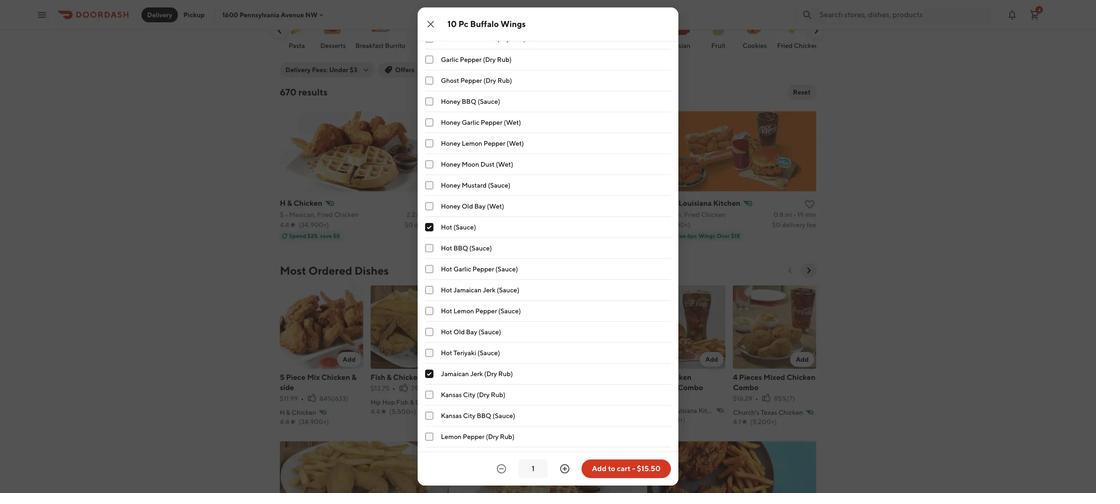 Task type: locate. For each thing, give the bounding box(es) containing it.
fil- up $$ • chicken, american
[[487, 199, 497, 208]]

2 h from the top
[[280, 409, 285, 416]]

jamaican up meal
[[441, 370, 469, 378]]

h for 2.2 mi • 27 min
[[280, 199, 286, 208]]

h & chicken up mexican,
[[280, 199, 322, 208]]

0 horizontal spatial combo
[[423, 373, 449, 382]]

4.5 inside button
[[482, 66, 491, 74]]

$​0 for h & chicken
[[405, 221, 413, 229]]

1 horizontal spatial over
[[717, 232, 730, 239]]

1 hot from the top
[[441, 223, 452, 231]]

• for $$ • chicken, american
[[473, 211, 475, 218]]

$15.50 right - at right bottom
[[637, 464, 661, 473]]

moon
[[462, 161, 479, 168]]

1 chicken, from the left
[[477, 211, 503, 218]]

2 $​0 delivery fee from the left
[[772, 221, 816, 229]]

• right 17
[[652, 211, 655, 218]]

mi for popeyes louisiana kitchen
[[785, 211, 792, 218]]

1 horizontal spatial combo
[[678, 383, 703, 392]]

1 vertical spatial wings
[[698, 232, 715, 239]]

lemon for hot
[[453, 307, 474, 315]]

old up $$
[[462, 203, 473, 210]]

1 horizontal spatial $​0 delivery fee
[[772, 221, 816, 229]]

0 vertical spatial h
[[280, 199, 286, 208]]

breakfast burrito
[[355, 42, 406, 49]]

fee right hot (sauce) option
[[439, 221, 449, 229]]

2 hot from the top
[[441, 244, 452, 252]]

combo up 79%(412)
[[423, 373, 449, 382]]

0 vertical spatial (34,900+)
[[299, 221, 329, 229]]

0 vertical spatial wings
[[501, 19, 526, 29]]

2.2 mi • 27 min
[[407, 211, 449, 218]]

3 honey from the top
[[441, 140, 460, 147]]

delivery down 2.2 mi • 27 min
[[414, 221, 438, 229]]

bbq for honey
[[462, 98, 476, 105]]

2 city from the top
[[463, 412, 475, 420]]

jamaican down "hot garlic pepper (sauce)"
[[453, 286, 481, 294]]

fried up 6pc
[[684, 211, 700, 218]]

2 honey from the top
[[441, 119, 460, 126]]

chicken
[[488, 42, 513, 49], [794, 42, 819, 49], [294, 199, 322, 208], [334, 211, 359, 218], [701, 211, 726, 218], [321, 373, 350, 382], [393, 373, 422, 382], [663, 373, 692, 382], [787, 373, 815, 382], [415, 398, 440, 406], [292, 409, 316, 416], [778, 409, 803, 416]]

• right $16.29
[[755, 395, 758, 402]]

chick-fil-a
[[464, 199, 503, 208], [461, 409, 494, 416]]

honey old bay (wet)
[[441, 203, 504, 210]]

• left the 19
[[793, 211, 796, 218]]

hot right hot jamaican jerk (sauce) checkbox
[[441, 286, 452, 294]]

wings right 6pc
[[698, 232, 715, 239]]

1 vertical spatial pickup
[[429, 66, 450, 74]]

• for $13.75 •
[[392, 384, 395, 392]]

1 vertical spatial lemon
[[453, 307, 474, 315]]

fee down '0.8 mi • 19 min'
[[807, 221, 816, 229]]

$25,
[[307, 232, 319, 239]]

0 horizontal spatial delivery
[[414, 221, 438, 229]]

0 vertical spatial pickup button
[[178, 7, 210, 22]]

3 mi from the left
[[785, 211, 792, 218]]

rub) up 76%(134)
[[498, 370, 513, 378]]

(sauce) down 76%(134)
[[493, 412, 515, 420]]

2 horizontal spatial combo
[[733, 383, 759, 392]]

(sauce) up honey garlic pepper (wet) on the top left
[[478, 98, 500, 105]]

$15.50 inside button
[[637, 464, 661, 473]]

4 pieces mixed chicken combo
[[733, 373, 815, 392]]

1 horizontal spatial $​0
[[772, 221, 781, 229]]

bay for (sauce)
[[466, 328, 477, 336]]

honey right honey mustard (sauce) option
[[441, 182, 460, 189]]

$​0 delivery fee for popeyes louisiana kitchen
[[772, 221, 816, 229]]

0 vertical spatial city
[[463, 391, 475, 399]]

kansas city bbq (sauce)
[[441, 412, 515, 420]]

(sauce) down hot lemon pepper (sauce)
[[479, 328, 501, 336]]

1 $​0 from the left
[[405, 221, 413, 229]]

7 hot from the top
[[441, 349, 452, 357]]

rub) down (2,200+)
[[500, 433, 514, 440]]

kansas right the kansas city bbq (sauce) checkbox
[[441, 412, 462, 420]]

1 vertical spatial h & chicken
[[280, 409, 316, 416]]

fried
[[777, 42, 793, 49], [317, 211, 333, 218], [684, 211, 700, 218]]

0 vertical spatial over
[[465, 66, 481, 74]]

previous button of carousel image
[[275, 26, 284, 35], [785, 266, 795, 275]]

kansas right kansas city (dry rub) checkbox
[[441, 391, 462, 399]]

• for $11.99 •
[[301, 395, 304, 402]]

1 horizontal spatial pickup button
[[424, 62, 456, 77]]

rub) up garlic n parmesan (dry rub)
[[482, 14, 497, 21]]

wings for 6pc
[[698, 232, 715, 239]]

2 mi from the left
[[602, 211, 609, 218]]

chick- down the $14.55
[[461, 409, 481, 416]]

10 pc buffalo wings dialog
[[418, 7, 678, 486]]

honey left moon on the left top of page
[[441, 161, 460, 168]]

honey for honey moon dust (wet)
[[441, 161, 460, 168]]

0 vertical spatial (7,500+)
[[665, 221, 690, 229]]

$​0 delivery fee down '0.8 mi • 19 min'
[[772, 221, 816, 229]]

1 vertical spatial (34,900+)
[[299, 418, 329, 425]]

fried for h & chicken
[[317, 211, 333, 218]]

add button for fish & chicken combo
[[428, 352, 452, 367]]

cookies
[[743, 42, 767, 49]]

click to add this store to your saved list image
[[437, 199, 448, 210], [804, 199, 815, 210]]

h & chicken for (34,900+)
[[280, 409, 316, 416]]

1 vertical spatial fish
[[396, 398, 409, 406]]

(7,500+)
[[665, 221, 690, 229], [660, 416, 685, 424]]

10 pc buffalo wings
[[447, 19, 526, 29]]

$​0 delivery fee
[[405, 221, 449, 229], [772, 221, 816, 229]]

(wet) up $$ • chicken, american
[[487, 203, 504, 210]]

popeyes louisiana kitchen up the $ • chicken, fried chicken
[[647, 199, 740, 208]]

1 vertical spatial city
[[463, 412, 475, 420]]

0 horizontal spatial $
[[280, 211, 284, 218]]

2 vertical spatial fil-
[[481, 409, 490, 416]]

4
[[1038, 7, 1041, 12], [733, 373, 738, 382]]

0.8 left the 19
[[773, 211, 783, 218]]

wings down 84%(59)
[[597, 398, 616, 406]]

lemon
[[462, 140, 482, 147], [453, 307, 474, 315], [441, 433, 462, 440]]

2 click to add this store to your saved list image from the left
[[804, 199, 815, 210]]

mi left the 19
[[785, 211, 792, 218]]

a up (2,200+)
[[490, 409, 494, 416]]

fried for popeyes louisiana kitchen
[[684, 211, 700, 218]]

1 $ from the left
[[280, 211, 284, 218]]

mi right '2.2'
[[417, 211, 424, 218]]

add to cart - $15.50
[[592, 464, 661, 473]]

2 $ from the left
[[647, 211, 651, 218]]

chicken inside spicy chicken sandwich combo
[[663, 373, 692, 382]]

hot right hot (sauce) option
[[441, 223, 452, 231]]

h for (34,900+)
[[280, 409, 285, 416]]

2 vertical spatial lemon
[[441, 433, 462, 440]]

2 delivery from the left
[[782, 221, 805, 229]]

2 $​0 from the left
[[772, 221, 781, 229]]

1 $​0 delivery fee from the left
[[405, 221, 449, 229]]

louisiana
[[678, 199, 712, 208], [669, 407, 697, 414]]

delivery for delivery fees: under $3
[[285, 66, 311, 74]]

1600 pennsylvania avenue nw button
[[222, 11, 325, 18]]

click to add this store to your saved list image for h & chicken
[[437, 199, 448, 210]]

kitchen left church's
[[698, 407, 722, 414]]

Hot BBQ (Sauce) checkbox
[[425, 244, 433, 252]]

4 right notification bell icon
[[1038, 7, 1041, 12]]

1 vertical spatial fil-
[[485, 373, 495, 382]]

0 vertical spatial pickup
[[183, 11, 205, 18]]

click to add this store to your saved list image right honey old bay (wet) option
[[437, 199, 448, 210]]

hot
[[441, 223, 452, 231], [441, 244, 452, 252], [441, 265, 452, 273], [441, 286, 452, 294], [441, 307, 452, 315], [441, 328, 452, 336], [441, 349, 452, 357]]

min for h & chicken
[[438, 211, 449, 218]]

wings inside dialog
[[501, 19, 526, 29]]

1 vertical spatial bbq
[[453, 244, 468, 252]]

pickup button down "snacks"
[[424, 62, 456, 77]]

(34,900+) down the 84%(633)
[[299, 418, 329, 425]]

(wet) down honey garlic pepper (wet) on the top left
[[507, 140, 524, 147]]

mexican,
[[289, 211, 316, 218]]

4 inside '4 pieces mixed chicken combo'
[[733, 373, 738, 382]]

$​0 down '2.2'
[[405, 221, 413, 229]]

1 vertical spatial h
[[280, 409, 285, 416]]

1 fee from the left
[[439, 221, 449, 229]]

chipotle (dry rub)
[[441, 14, 497, 21]]

old
[[462, 203, 473, 210], [453, 328, 465, 336]]

garlic
[[441, 35, 459, 42], [441, 56, 459, 63], [462, 119, 479, 126], [453, 265, 471, 273]]

hop
[[382, 398, 395, 406]]

Hot Old Bay (Sauce) checkbox
[[425, 328, 433, 336]]

under left the "$3"
[[329, 66, 348, 74]]

2 (34,900+) from the top
[[299, 418, 329, 425]]

fried right cookies
[[777, 42, 793, 49]]

2 fee from the left
[[807, 221, 816, 229]]

chick-fil-a up $$ • chicken, american
[[464, 199, 503, 208]]

1 0.8 from the left
[[590, 211, 600, 218]]

(sauce)
[[478, 98, 500, 105], [488, 182, 510, 189], [453, 223, 476, 231], [469, 244, 492, 252], [495, 265, 518, 273], [497, 286, 519, 294], [498, 307, 521, 315], [479, 328, 501, 336], [477, 349, 500, 357], [493, 412, 515, 420]]

delivery inside button
[[147, 11, 172, 18]]

0 horizontal spatial $15.50
[[552, 384, 572, 392]]

0 horizontal spatial 0.8
[[590, 211, 600, 218]]

0 vertical spatial h & chicken
[[280, 199, 322, 208]]

min right 17
[[621, 211, 632, 218]]

honey bbq (sauce)
[[441, 98, 500, 105]]

2 horizontal spatial wings
[[698, 232, 715, 239]]

bbq for hot
[[453, 244, 468, 252]]

0 horizontal spatial wings
[[501, 19, 526, 29]]

4.4 down "$11.99"
[[280, 418, 289, 425]]

1 under from the left
[[329, 66, 348, 74]]

Kansas City (Dry Rub) checkbox
[[425, 391, 433, 399]]

1 vertical spatial delivery
[[285, 66, 311, 74]]

27
[[429, 211, 436, 218]]

2 0.8 from the left
[[773, 211, 783, 218]]

chicken, for chick-
[[477, 211, 503, 218]]

1 h & chicken from the top
[[280, 199, 322, 208]]

reset button
[[787, 85, 816, 100]]

rub) down a®
[[491, 391, 505, 399]]

delivery for delivery
[[147, 11, 172, 18]]

Kansas City BBQ (Sauce) checkbox
[[425, 412, 433, 420]]

1 mi from the left
[[417, 211, 424, 218]]

1 horizontal spatial fee
[[807, 221, 816, 229]]

mi for chick-fil-a
[[602, 211, 609, 218]]

next button of carousel image
[[812, 26, 821, 35], [804, 266, 813, 275]]

chick-fil-a for (2,200+)
[[461, 409, 494, 416]]

0.8 for a
[[590, 211, 600, 218]]

0 vertical spatial fil-
[[487, 199, 497, 208]]

4 inside button
[[1038, 7, 1041, 12]]

honey for honey bbq (sauce)
[[441, 98, 460, 105]]

popeyes up the $ • chicken, fried chicken
[[647, 199, 677, 208]]

0 vertical spatial next button of carousel image
[[812, 26, 821, 35]]

fee
[[439, 221, 449, 229], [807, 221, 816, 229]]

popeyes down sandwich
[[642, 407, 668, 414]]

pickup button
[[178, 7, 210, 22], [424, 62, 456, 77]]

3 hot from the top
[[441, 265, 452, 273]]

hot for hot garlic pepper (sauce)
[[441, 265, 452, 273]]

hot right hot lemon pepper (sauce) option
[[441, 307, 452, 315]]

Honey BBQ (Sauce) checkbox
[[425, 97, 433, 106]]

-
[[632, 464, 635, 473]]

0 vertical spatial chick-fil-a
[[464, 199, 503, 208]]

rub) down 'garlic pepper (dry rub)'
[[497, 77, 512, 84]]

1 horizontal spatial 0.8
[[773, 211, 783, 218]]

over
[[465, 66, 481, 74], [717, 232, 730, 239]]

0 horizontal spatial mi
[[417, 211, 424, 218]]

0 horizontal spatial chicken,
[[477, 211, 503, 218]]

under
[[329, 66, 348, 74], [527, 66, 546, 74]]

0 vertical spatial previous button of carousel image
[[275, 26, 284, 35]]

1 horizontal spatial previous button of carousel image
[[785, 266, 795, 275]]

4 for 4
[[1038, 7, 1041, 12]]

rub) for garlic pepper (dry rub)
[[497, 56, 512, 63]]

honey down the ghost
[[441, 98, 460, 105]]

1 horizontal spatial a
[[497, 199, 503, 208]]

h
[[280, 199, 286, 208], [280, 409, 285, 416]]

bbq down ghost pepper (dry rub) at top
[[462, 98, 476, 105]]

(sauce) down $$
[[453, 223, 476, 231]]

chicken, up deals:
[[657, 211, 683, 218]]

2 under from the left
[[527, 66, 546, 74]]

0 horizontal spatial under
[[329, 66, 348, 74]]

0 horizontal spatial $​0 delivery fee
[[405, 221, 449, 229]]

• left 27
[[425, 211, 428, 218]]

bay up $$ • chicken, american
[[474, 203, 486, 210]]

bbq down $14.55 •
[[477, 412, 491, 420]]

2 vertical spatial 4.5
[[461, 418, 471, 425]]

2 h & chicken from the top
[[280, 409, 316, 416]]

0 vertical spatial bbq
[[462, 98, 476, 105]]

0.8 for kitchen
[[773, 211, 783, 218]]

teriyaki
[[453, 349, 476, 357]]

wings for buffalo
[[501, 19, 526, 29]]

kansas
[[441, 391, 462, 399], [441, 412, 462, 420]]

garlic n parmesan (dry rub)
[[441, 35, 526, 42]]

0 vertical spatial bay
[[474, 203, 486, 210]]

1 honey from the top
[[441, 98, 460, 105]]

1 city from the top
[[463, 391, 475, 399]]

0.8 left 17
[[590, 211, 600, 218]]

1 vertical spatial next button of carousel image
[[804, 266, 813, 275]]

rub) for ghost pepper (dry rub)
[[497, 77, 512, 84]]

(34,900+) up $25,
[[299, 221, 329, 229]]

louisiana down spicy chicken sandwich combo
[[669, 407, 697, 414]]

$14.55
[[461, 395, 481, 402]]

2 vertical spatial 4.4
[[280, 418, 289, 425]]

fish up (5,500+) on the bottom left of the page
[[396, 398, 409, 406]]

old up teriyaki
[[453, 328, 465, 336]]

most ordered dishes
[[280, 264, 389, 277]]

(sauce) up "hot garlic pepper (sauce)"
[[469, 244, 492, 252]]

fil- for 0.8 mi • 17 min
[[487, 199, 497, 208]]

0 vertical spatial lemon
[[462, 140, 482, 147]]

min for popeyes louisiana kitchen
[[805, 211, 816, 218]]

lemon pepper (dry rub)
[[441, 433, 514, 440]]

1 vertical spatial old
[[453, 328, 465, 336]]

1 delivery from the left
[[414, 221, 438, 229]]

combo right sandwich
[[678, 383, 703, 392]]

0 horizontal spatial delivery
[[147, 11, 172, 18]]

combo for spicy chicken sandwich combo
[[678, 383, 703, 392]]

1 horizontal spatial wings
[[597, 398, 616, 406]]

(5,500+)
[[389, 408, 416, 415]]

2 vertical spatial wings
[[597, 398, 616, 406]]

1 vertical spatial kansas
[[441, 412, 462, 420]]

kansas for kansas city bbq (sauce)
[[441, 412, 462, 420]]

0 horizontal spatial fee
[[439, 221, 449, 229]]

$ for h & chicken
[[280, 211, 284, 218]]

Hot Jamaican Jerk (Sauce) checkbox
[[425, 286, 433, 294]]

1 vertical spatial 4
[[733, 373, 738, 382]]

0 horizontal spatial pickup button
[[178, 7, 210, 22]]

1 vertical spatial chick-fil-a
[[461, 409, 494, 416]]

$ for popeyes louisiana kitchen
[[647, 211, 651, 218]]

1 items, open order cart image
[[1029, 9, 1040, 20]]

1 h from the top
[[280, 199, 286, 208]]

1 horizontal spatial fried
[[684, 211, 700, 218]]

free
[[674, 232, 686, 239]]

combo inside spicy chicken sandwich combo
[[678, 383, 703, 392]]

0 vertical spatial kansas
[[441, 391, 462, 399]]

6 honey from the top
[[441, 203, 460, 210]]

hot teriyaki (sauce)
[[441, 349, 500, 357]]

city
[[463, 391, 475, 399], [463, 412, 475, 420]]

2 chicken, from the left
[[657, 211, 683, 218]]

price
[[584, 66, 600, 74]]

a for (2,200+)
[[490, 409, 494, 416]]

4 honey from the top
[[441, 161, 460, 168]]

mexican
[[452, 42, 477, 49]]

chicken, down honey old bay (wet)
[[477, 211, 503, 218]]

0 vertical spatial delivery
[[147, 11, 172, 18]]

1 horizontal spatial delivery
[[782, 221, 805, 229]]

1 kansas from the top
[[441, 391, 462, 399]]

• right $13.75
[[392, 384, 395, 392]]

jerk up hot lemon pepper (sauce)
[[483, 286, 495, 294]]

0 vertical spatial 4.4
[[280, 221, 289, 229]]

asian
[[674, 42, 690, 49]]

(dry for lemon pepper (dry rub)
[[486, 433, 499, 440]]

5 hot from the top
[[441, 307, 452, 315]]

1 vertical spatial bay
[[466, 328, 477, 336]]

$15.50
[[552, 384, 572, 392], [637, 464, 661, 473]]

delivery
[[414, 221, 438, 229], [782, 221, 805, 229]]

louisiana up the $ • chicken, fried chicken
[[678, 199, 712, 208]]

$15.50 up 'america's'
[[552, 384, 572, 392]]

2 kansas from the top
[[441, 412, 462, 420]]

fil-
[[487, 199, 497, 208], [485, 373, 495, 382], [481, 409, 490, 416]]

Garlic N Parmesan (Dry Rub) checkbox
[[425, 34, 433, 43]]

1 horizontal spatial under
[[527, 66, 546, 74]]

(wet) right dust
[[496, 161, 513, 168]]

0 vertical spatial fish
[[370, 373, 385, 382]]

honey right honey lemon pepper (wet) checkbox
[[441, 140, 460, 147]]

1 horizontal spatial $15.50
[[637, 464, 661, 473]]

1 click to add this store to your saved list image from the left
[[437, 199, 448, 210]]

1 horizontal spatial mi
[[602, 211, 609, 218]]

4 hot from the top
[[441, 286, 452, 294]]

5 honey from the top
[[441, 182, 460, 189]]

pickup up the ghost
[[429, 66, 450, 74]]

rub) down garlic n parmesan (dry rub)
[[497, 56, 512, 63]]

$ • chicken, fried chicken
[[647, 211, 726, 218]]

combo up $16.29 •
[[733, 383, 759, 392]]

4 button
[[1025, 5, 1044, 24]]

(sauce) right teriyaki
[[477, 349, 500, 357]]

hot right hot teriyaki (sauce) option
[[441, 349, 452, 357]]

0 vertical spatial chick-
[[464, 199, 487, 208]]

0 horizontal spatial over
[[465, 66, 481, 74]]

hot right hot bbq (sauce) checkbox
[[441, 244, 452, 252]]

mi left 17
[[602, 211, 609, 218]]

fil- up kansas city (dry rub)
[[485, 373, 495, 382]]

0 horizontal spatial fried
[[317, 211, 333, 218]]

h down "$11.99"
[[280, 409, 285, 416]]

(34,900+)
[[299, 221, 329, 229], [299, 418, 329, 425]]

jerk
[[483, 286, 495, 294], [470, 370, 483, 378]]

min right 30
[[558, 66, 569, 74]]

4.5
[[482, 66, 491, 74], [464, 221, 473, 229], [461, 418, 471, 425]]

pickup button left the "1600"
[[178, 7, 210, 22]]

delivery for popeyes louisiana kitchen
[[782, 221, 805, 229]]

pepper down the over 4.5
[[460, 77, 482, 84]]

honey moon dust (wet)
[[441, 161, 513, 168]]

$ right 17
[[647, 211, 651, 218]]

4 left "pieces" on the right of page
[[733, 373, 738, 382]]

hot right hot old bay (sauce) checkbox
[[441, 328, 452, 336]]

0 horizontal spatial $​0
[[405, 221, 413, 229]]

(dry for garlic pepper (dry rub)
[[483, 56, 496, 63]]

0 horizontal spatial a
[[490, 409, 494, 416]]

korean
[[562, 42, 584, 49]]

chick- up $$
[[464, 199, 487, 208]]

$
[[280, 211, 284, 218], [647, 211, 651, 218]]

6 hot from the top
[[441, 328, 452, 336]]

1600
[[222, 11, 238, 18]]

bbq
[[462, 98, 476, 105], [453, 244, 468, 252], [477, 412, 491, 420]]

mi
[[417, 211, 424, 218], [602, 211, 609, 218], [785, 211, 792, 218]]

fil- for (2,200+)
[[481, 409, 490, 416]]

1 vertical spatial kitchen
[[698, 407, 722, 414]]

hot old bay (sauce)
[[441, 328, 501, 336]]

dashpass button
[[619, 62, 672, 77]]

hot bbq (sauce)
[[441, 244, 492, 252]]

1 horizontal spatial chicken,
[[657, 211, 683, 218]]

over down 'garlic pepper (dry rub)'
[[465, 66, 481, 74]]

0 horizontal spatial fish
[[370, 373, 385, 382]]

1 vertical spatial 4.5
[[464, 221, 473, 229]]

0 vertical spatial a
[[497, 199, 503, 208]]

add button for 4 pieces mixed chicken combo
[[790, 352, 814, 367]]

1 horizontal spatial delivery
[[285, 66, 311, 74]]

0 vertical spatial 4.5
[[482, 66, 491, 74]]

0 vertical spatial 4
[[1038, 7, 1041, 12]]

ordered
[[308, 264, 352, 277]]

1 vertical spatial chick-
[[461, 373, 485, 382]]

city down jamaican jerk (dry rub)
[[463, 391, 475, 399]]

6pc
[[687, 232, 697, 239]]

• right $$
[[473, 211, 475, 218]]

Honey Lemon Pepper (Wet) checkbox
[[425, 139, 433, 148]]

pickup
[[183, 11, 205, 18], [429, 66, 450, 74]]

over 4.5 button
[[460, 62, 518, 77]]



Task type: describe. For each thing, give the bounding box(es) containing it.
fil- inside chick-fil-a® nuggets meal
[[485, 373, 495, 382]]

lemon for honey
[[462, 140, 482, 147]]

(wet) for honey moon dust (wet)
[[496, 161, 513, 168]]

1 vertical spatial jerk
[[470, 370, 483, 378]]

(sauce) down hot jamaican jerk (sauce)
[[498, 307, 521, 315]]

(sauce) up hot lemon pepper (sauce)
[[497, 286, 519, 294]]

0 vertical spatial jerk
[[483, 286, 495, 294]]

$13.75 •
[[370, 384, 395, 392]]

Ghost Pepper (Dry Rub) checkbox
[[425, 76, 433, 85]]

breakfast
[[355, 42, 384, 49]]

pepper up honey lemon pepper (wet)
[[481, 119, 502, 126]]

chick-fil-a® nuggets meal
[[461, 373, 538, 392]]

& inside 5 piece mix chicken & side
[[352, 373, 357, 382]]

fee for popeyes louisiana kitchen
[[807, 221, 816, 229]]

fish & chicken combo
[[370, 373, 449, 382]]

hot for hot (sauce)
[[441, 223, 452, 231]]

garlic down hot bbq (sauce) at the left of the page
[[453, 265, 471, 273]]

dust
[[480, 161, 495, 168]]

bay for (wet)
[[474, 203, 486, 210]]

click to add this store to your saved list image for popeyes louisiana kitchen
[[804, 199, 815, 210]]

a for 0.8 mi • 17 min
[[497, 199, 503, 208]]

close 10 pc buffalo wings image
[[425, 19, 436, 30]]

city for bbq
[[463, 412, 475, 420]]

under inside button
[[527, 66, 546, 74]]

offers
[[395, 66, 414, 74]]

$$
[[464, 211, 471, 218]]

Current quantity is 1 number field
[[524, 464, 542, 474]]

hot for hot bbq (sauce)
[[441, 244, 452, 252]]

Lemon Pepper (Dry Rub) checkbox
[[425, 433, 433, 441]]

0 vertical spatial popeyes louisiana kitchen
[[647, 199, 740, 208]]

$​0 for popeyes louisiana kitchen
[[772, 221, 781, 229]]

1 (34,900+) from the top
[[299, 221, 329, 229]]

(dry for ghost pepper (dry rub)
[[483, 77, 496, 84]]

mi for h & chicken
[[417, 211, 424, 218]]

1 vertical spatial popeyes louisiana kitchen
[[642, 407, 722, 414]]

cart
[[617, 464, 631, 473]]

• for $ • chicken, fried chicken
[[652, 211, 655, 218]]

Hot Teriyaki (Sauce) checkbox
[[425, 349, 433, 357]]

670
[[280, 87, 297, 97]]

4 for 4 pieces mixed chicken combo
[[733, 373, 738, 382]]

honey for honey old bay (wet)
[[441, 203, 460, 210]]

honey for honey lemon pepper (wet)
[[441, 140, 460, 147]]

offers button
[[378, 62, 420, 77]]

$3
[[350, 66, 357, 74]]

kansas for kansas city (dry rub)
[[441, 391, 462, 399]]

0 vertical spatial louisiana
[[678, 199, 712, 208]]

Garlic Pepper (Dry Rub) checkbox
[[425, 55, 433, 64]]

over inside button
[[465, 66, 481, 74]]

dishes
[[354, 264, 389, 277]]

• left 17
[[610, 211, 613, 218]]

(dry for jamaican jerk (dry rub)
[[484, 370, 497, 378]]

america's best wings
[[552, 398, 616, 406]]

spicy
[[642, 373, 661, 382]]

1 vertical spatial jamaican
[[441, 370, 469, 378]]

pepper down kansas city bbq (sauce)
[[463, 433, 484, 440]]

Chipotle (Dry Rub) checkbox
[[425, 14, 433, 22]]

$11.99 •
[[280, 395, 304, 402]]

hot jamaican jerk (sauce)
[[441, 286, 519, 294]]

79%(412)
[[411, 384, 438, 392]]

chick- for 0.8 mi • 17 min
[[464, 199, 487, 208]]

2 horizontal spatial fried
[[777, 42, 793, 49]]

0 vertical spatial kitchen
[[713, 199, 740, 208]]

$$ • chicken, american
[[464, 211, 533, 218]]

Hot Lemon Pepper (Sauce) checkbox
[[425, 307, 433, 315]]

side
[[280, 383, 294, 392]]

texas
[[761, 409, 777, 416]]

increase quantity by 1 image
[[559, 463, 570, 474]]

combo for fish & chicken combo
[[423, 373, 449, 382]]

rub) left 'ramen'
[[511, 35, 526, 42]]

2.2
[[407, 211, 415, 218]]

add button for spicy chicken sandwich combo
[[700, 352, 724, 367]]

meal
[[461, 383, 478, 392]]

(wet) for honey lemon pepper (wet)
[[507, 140, 524, 147]]

hot garlic pepper (sauce)
[[441, 265, 518, 273]]

hot for hot old bay (sauce)
[[441, 328, 452, 336]]

avenue
[[281, 11, 304, 18]]

0 horizontal spatial pickup
[[183, 11, 205, 18]]

1 horizontal spatial pickup
[[429, 66, 450, 74]]

old for hot
[[453, 328, 465, 336]]

1 vertical spatial (7,500+)
[[660, 416, 685, 424]]

h & chicken for 2.2 mi • 27 min
[[280, 199, 322, 208]]

• for $ • mexican, fried chicken
[[285, 211, 288, 218]]

garlic left n
[[441, 35, 459, 42]]

$ • mexican, fried chicken
[[280, 211, 359, 218]]

1600 pennsylvania avenue nw
[[222, 11, 318, 18]]

1 vertical spatial previous button of carousel image
[[785, 266, 795, 275]]

$15
[[731, 232, 740, 239]]

pepper up dust
[[484, 140, 505, 147]]

price button
[[578, 62, 615, 77]]

rub) for kansas city (dry rub)
[[491, 391, 505, 399]]

kansas city (dry rub)
[[441, 391, 505, 399]]

honey for honey garlic pepper (wet)
[[441, 119, 460, 126]]

american
[[504, 211, 533, 218]]

burrito
[[385, 42, 406, 49]]

hip
[[370, 398, 381, 406]]

min for chick-fil-a
[[621, 211, 632, 218]]

0 vertical spatial popeyes
[[647, 199, 677, 208]]

$​0 delivery fee for h & chicken
[[405, 221, 449, 229]]

under 30 min
[[527, 66, 569, 74]]

honey mustard (sauce)
[[441, 182, 510, 189]]

add to cart - $15.50 button
[[582, 460, 671, 478]]

garlic down mexican
[[441, 56, 459, 63]]

combo inside '4 pieces mixed chicken combo'
[[733, 383, 759, 392]]

delivery button
[[142, 7, 178, 22]]

$13.75
[[370, 384, 390, 392]]

hot for hot lemon pepper (sauce)
[[441, 307, 452, 315]]

chicken, for popeyes
[[657, 211, 683, 218]]

1 vertical spatial louisiana
[[669, 407, 697, 414]]

Honey Garlic Pepper (Wet) checkbox
[[425, 118, 433, 127]]

chick- inside chick-fil-a® nuggets meal
[[461, 373, 485, 382]]

0 vertical spatial $15.50
[[552, 384, 572, 392]]

chick-fil-a for 0.8 mi • 17 min
[[464, 199, 503, 208]]

ghost
[[441, 77, 459, 84]]

sandwich
[[642, 383, 676, 392]]

$5
[[333, 232, 340, 239]]

Jamaican Jerk (Dry Rub) checkbox
[[425, 370, 433, 378]]

Honey Mustard (Sauce) checkbox
[[425, 181, 433, 189]]

pepper up the over 4.5
[[460, 56, 482, 63]]

a®
[[495, 373, 506, 382]]

• for $16.29 •
[[755, 395, 758, 402]]

$16.29
[[733, 395, 752, 402]]

1 vertical spatial popeyes
[[642, 407, 668, 414]]

add for fish & chicken combo
[[433, 356, 446, 363]]

(2,200+)
[[480, 418, 506, 425]]

spicy chicken sandwich combo
[[642, 373, 703, 392]]

1 vertical spatial pickup button
[[424, 62, 456, 77]]

$11.99
[[280, 395, 298, 402]]

hot lemon pepper (sauce)
[[441, 307, 521, 315]]

4.1
[[733, 418, 741, 425]]

pennsylvania
[[239, 11, 279, 18]]

add inside button
[[592, 464, 607, 473]]

decrease quantity by 1 image
[[496, 463, 507, 474]]

honey for honey mustard (sauce)
[[441, 182, 460, 189]]

city for (dry
[[463, 391, 475, 399]]

reset
[[793, 88, 811, 96]]

(wet) for honey old bay (wet)
[[487, 203, 504, 210]]

garlic down honey bbq (sauce)
[[462, 119, 479, 126]]

pepper down hot jamaican jerk (sauce)
[[475, 307, 497, 315]]

(sauce) down dust
[[488, 182, 510, 189]]

0 vertical spatial jamaican
[[453, 286, 481, 294]]

open menu image
[[36, 9, 47, 20]]

chick- for (2,200+)
[[461, 409, 481, 416]]

spend $25, save $5
[[289, 232, 340, 239]]

(wet) for honey garlic pepper (wet)
[[504, 119, 521, 126]]

chicken inside 5 piece mix chicken & side
[[321, 373, 350, 382]]

Hot (Sauce) checkbox
[[425, 223, 433, 231]]

delivery for h & chicken
[[414, 221, 438, 229]]

add for spicy chicken sandwich combo
[[705, 356, 718, 363]]

Honey Old Bay (Wet) checkbox
[[425, 202, 433, 210]]

buffalo
[[470, 19, 499, 29]]

honey lemon pepper (wet)
[[441, 140, 524, 147]]

min inside button
[[558, 66, 569, 74]]

over 4.5
[[465, 66, 491, 74]]

85%(7)
[[774, 395, 795, 402]]

$15.50 •
[[552, 384, 578, 392]]

84%(59)
[[594, 384, 619, 392]]

30
[[548, 66, 556, 74]]

4.4 for fish & chicken combo
[[370, 408, 380, 415]]

rub) for lemon pepper (dry rub)
[[500, 433, 514, 440]]

0.8 mi • 17 min
[[590, 211, 632, 218]]

piece
[[286, 373, 305, 382]]

results
[[298, 87, 328, 97]]

(dry for kansas city (dry rub)
[[477, 391, 490, 399]]

notification bell image
[[1007, 9, 1018, 20]]

rub) for jamaican jerk (dry rub)
[[498, 370, 513, 378]]

Honey Moon Dust (Wet) checkbox
[[425, 160, 433, 169]]

desserts
[[320, 42, 346, 49]]

fee for h & chicken
[[439, 221, 449, 229]]

church's
[[733, 409, 759, 416]]

mixed
[[763, 373, 785, 382]]

add for 4 pieces mixed chicken combo
[[796, 356, 809, 363]]

670 results
[[280, 87, 328, 97]]

1 horizontal spatial fish
[[396, 398, 409, 406]]

under 30 min button
[[522, 62, 574, 77]]

5
[[280, 373, 284, 382]]

fees:
[[312, 66, 328, 74]]

1 vertical spatial over
[[717, 232, 730, 239]]

4.4 for 5 piece mix chicken & side
[[280, 418, 289, 425]]

hot for hot teriyaki (sauce)
[[441, 349, 452, 357]]

0 horizontal spatial previous button of carousel image
[[275, 26, 284, 35]]

best
[[582, 398, 595, 406]]

mustard
[[462, 182, 487, 189]]

hot for hot jamaican jerk (sauce)
[[441, 286, 452, 294]]

snacks
[[417, 42, 438, 49]]

Hot Garlic Pepper (Sauce) checkbox
[[425, 265, 433, 273]]

2 vertical spatial bbq
[[477, 412, 491, 420]]

ramen
[[526, 42, 547, 49]]

fruit
[[711, 42, 725, 49]]

pepper up hot jamaican jerk (sauce)
[[472, 265, 494, 273]]

church's texas chicken
[[733, 409, 803, 416]]

jamaican jerk (dry rub)
[[441, 370, 513, 378]]

old for honey
[[462, 203, 473, 210]]

n
[[460, 35, 465, 42]]

pieces
[[739, 373, 762, 382]]

most
[[280, 264, 306, 277]]

garlic pepper (dry rub)
[[441, 56, 512, 63]]

• for $14.55 •
[[484, 395, 487, 402]]

chicken inside '4 pieces mixed chicken combo'
[[787, 373, 815, 382]]

save
[[320, 232, 332, 239]]

(sauce) up hot jamaican jerk (sauce)
[[495, 265, 518, 273]]

• for $15.50 •
[[575, 384, 578, 392]]

nw
[[305, 11, 318, 18]]



Task type: vqa. For each thing, say whether or not it's contained in the screenshot.
692
no



